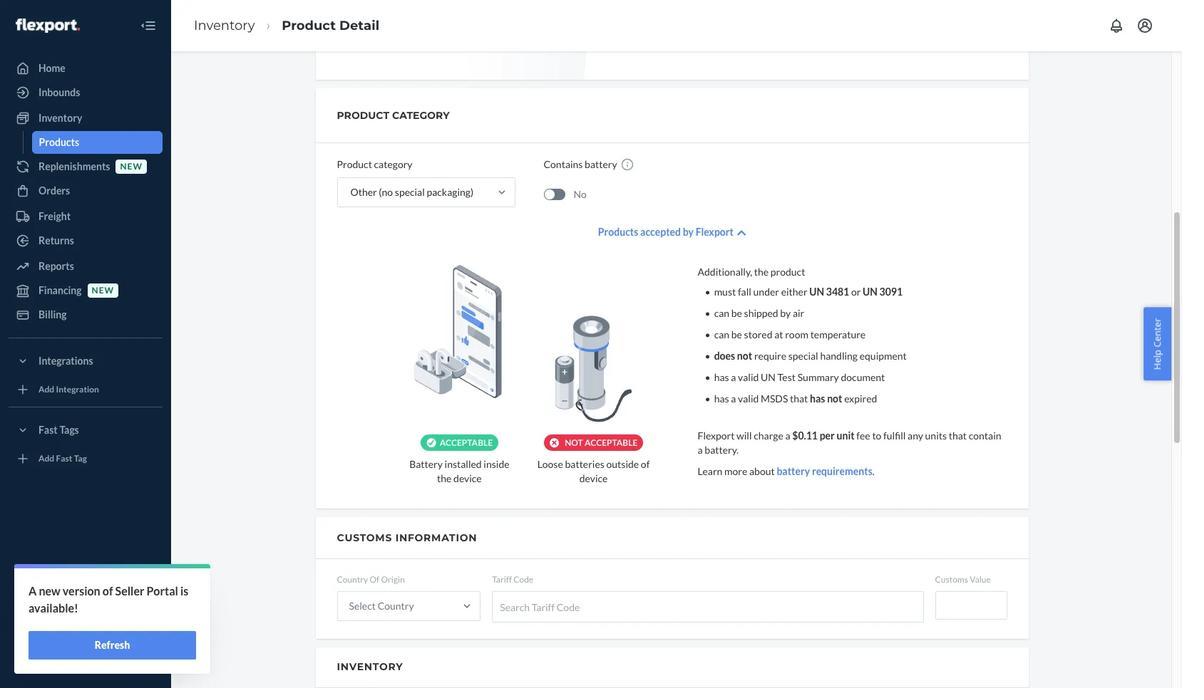 Task type: vqa. For each thing, say whether or not it's contained in the screenshot.
Create button
no



Task type: describe. For each thing, give the bounding box(es) containing it.
does
[[714, 350, 735, 362]]

0 horizontal spatial inventory
[[39, 112, 82, 124]]

0 horizontal spatial tariff
[[492, 575, 512, 585]]

1 horizontal spatial code
[[557, 602, 580, 614]]

1 vertical spatial battery
[[777, 466, 810, 478]]

center inside button
[[1151, 319, 1164, 348]]

$0.11
[[792, 430, 818, 442]]

0 horizontal spatial battery
[[585, 158, 617, 170]]

room
[[785, 329, 809, 341]]

a
[[29, 585, 37, 598]]

will
[[737, 430, 752, 442]]

0 vertical spatial inventory link
[[194, 18, 255, 33]]

learn
[[698, 466, 723, 478]]

add integration
[[39, 385, 99, 395]]

contains battery
[[544, 158, 617, 170]]

reports link
[[9, 255, 163, 278]]

that inside fee to fulfill any units that contain a battery.
[[949, 430, 967, 442]]

of
[[370, 575, 379, 585]]

information
[[396, 532, 477, 545]]

settings
[[39, 581, 75, 593]]

1 horizontal spatial special
[[788, 350, 818, 362]]

help inside help center button
[[1151, 350, 1164, 370]]

1 horizontal spatial un
[[810, 286, 824, 298]]

contain
[[969, 430, 1002, 442]]

inbounds
[[39, 86, 80, 98]]

0 horizontal spatial help
[[39, 630, 60, 642]]

a left "msds"
[[731, 393, 736, 405]]

contains
[[544, 158, 583, 170]]

has for has a valid msds that has not expired
[[714, 393, 729, 405]]

1 vertical spatial help center
[[39, 630, 93, 642]]

to for talk
[[59, 605, 68, 618]]

inside
[[484, 459, 510, 471]]

a down does
[[731, 372, 736, 384]]

returns link
[[9, 230, 163, 252]]

0 horizontal spatial special
[[395, 186, 425, 198]]

0 horizontal spatial by
[[683, 226, 694, 238]]

fast inside add fast tag link
[[56, 454, 72, 465]]

help center inside button
[[1151, 319, 1164, 370]]

1 horizontal spatial country
[[378, 601, 414, 613]]

must
[[714, 286, 736, 298]]

tags
[[59, 424, 79, 436]]

0 vertical spatial the
[[754, 266, 769, 278]]

requirements
[[812, 466, 873, 478]]

is
[[180, 585, 188, 598]]

customs information
[[337, 532, 477, 545]]

fast tags button
[[9, 419, 163, 442]]

tag
[[74, 454, 87, 465]]

breadcrumbs navigation
[[183, 5, 391, 47]]

units
[[925, 430, 947, 442]]

billing
[[39, 309, 67, 321]]

product category
[[337, 158, 413, 170]]

origin
[[381, 575, 405, 585]]

financing
[[39, 285, 82, 297]]

a inside fee to fulfill any units that contain a battery.
[[698, 444, 703, 456]]

integrations button
[[9, 350, 163, 373]]

available!
[[29, 602, 78, 615]]

give feedback button
[[9, 649, 163, 672]]

fulfill
[[884, 430, 906, 442]]

accepted
[[640, 226, 681, 238]]

outside
[[606, 459, 639, 471]]

per
[[820, 430, 835, 442]]

add for add integration
[[39, 385, 54, 395]]

device for installed
[[454, 473, 482, 485]]

learn more about battery requirements .
[[698, 466, 875, 478]]

home
[[39, 62, 65, 74]]

category
[[374, 158, 413, 170]]

search tariff code
[[500, 602, 580, 614]]

feedback
[[61, 654, 104, 666]]

1 vertical spatial not
[[827, 393, 842, 405]]

1 vertical spatial tariff
[[532, 602, 555, 614]]

additionally, the product
[[698, 266, 805, 278]]

version
[[63, 585, 100, 598]]

does not require special handling equipment
[[714, 350, 907, 362]]

product category
[[337, 109, 450, 122]]

0 vertical spatial flexport
[[696, 226, 734, 238]]

products link
[[32, 131, 163, 154]]

to for fee
[[872, 430, 882, 442]]

more
[[724, 466, 747, 478]]

inventory inside breadcrumbs navigation
[[194, 18, 255, 33]]

has a valid un test summary document
[[714, 372, 885, 384]]

close navigation image
[[140, 17, 157, 34]]

integration
[[56, 385, 99, 395]]

2 horizontal spatial inventory
[[337, 661, 403, 674]]

battery installed inside the device
[[409, 459, 510, 485]]

about
[[749, 466, 775, 478]]

has a valid msds that has not expired
[[714, 393, 877, 405]]

air
[[793, 307, 805, 319]]

select country
[[349, 601, 414, 613]]

open notifications image
[[1108, 17, 1125, 34]]

can for can be stored at room temperature
[[714, 329, 730, 341]]

installed
[[445, 459, 482, 471]]

test
[[778, 372, 796, 384]]

temperature
[[810, 329, 866, 341]]

any
[[908, 430, 923, 442]]

flexport will charge a $0.11 per unit
[[698, 430, 855, 442]]

inbounds link
[[9, 81, 163, 104]]

valid for msds
[[738, 393, 759, 405]]

products for products accepted by flexport
[[598, 226, 638, 238]]

can be shipped by air
[[714, 307, 805, 319]]

require
[[754, 350, 787, 362]]

freight link
[[9, 205, 163, 228]]

talk
[[39, 605, 57, 618]]

add for add fast tag
[[39, 454, 54, 465]]

equipment
[[860, 350, 907, 362]]

of for outside
[[641, 459, 650, 471]]

orders
[[39, 185, 70, 197]]

fast tags
[[39, 424, 79, 436]]

packaging)
[[427, 186, 474, 198]]

can for can be shipped by air
[[714, 307, 730, 319]]

batteries
[[565, 459, 605, 471]]

new for financing
[[92, 286, 114, 296]]

battery.
[[705, 444, 739, 456]]

product
[[771, 266, 805, 278]]

device for batteries
[[580, 473, 608, 485]]



Task type: locate. For each thing, give the bounding box(es) containing it.
1 horizontal spatial center
[[1151, 319, 1164, 348]]

new right a
[[39, 585, 60, 598]]

un left "test"
[[761, 372, 776, 384]]

product for product detail
[[282, 18, 336, 33]]

to right fee
[[872, 430, 882, 442]]

customs for customs information
[[337, 532, 392, 545]]

by right 'accepted'
[[683, 226, 694, 238]]

3091
[[880, 286, 903, 298]]

valid down require
[[738, 372, 759, 384]]

of for version
[[103, 585, 113, 598]]

be left stored
[[731, 329, 742, 341]]

1 vertical spatial help
[[39, 630, 60, 642]]

0 vertical spatial product
[[282, 18, 336, 33]]

1 acceptable from the left
[[440, 438, 493, 449]]

new down reports link
[[92, 286, 114, 296]]

acceptable up installed
[[440, 438, 493, 449]]

fast left tags
[[39, 424, 58, 436]]

handling
[[820, 350, 858, 362]]

0 horizontal spatial not
[[737, 350, 752, 362]]

of inside loose batteries outside of device
[[641, 459, 650, 471]]

2 acceptable from the left
[[585, 438, 638, 449]]

help center link
[[9, 625, 163, 647]]

product detail link
[[282, 18, 379, 33]]

battery
[[585, 158, 617, 170], [777, 466, 810, 478]]

0 horizontal spatial the
[[437, 473, 452, 485]]

inventory
[[194, 18, 255, 33], [39, 112, 82, 124], [337, 661, 403, 674]]

0 horizontal spatial customs
[[337, 532, 392, 545]]

device down batteries
[[580, 473, 608, 485]]

1 vertical spatial that
[[949, 430, 967, 442]]

0 vertical spatial valid
[[738, 372, 759, 384]]

0 horizontal spatial products
[[39, 136, 79, 148]]

either
[[781, 286, 808, 298]]

select
[[349, 601, 376, 613]]

a left battery.
[[698, 444, 703, 456]]

0 vertical spatial inventory
[[194, 18, 255, 33]]

has for has a valid un test summary document
[[714, 372, 729, 384]]

product up the other
[[337, 158, 372, 170]]

1 horizontal spatial of
[[641, 459, 650, 471]]

the inside battery installed inside the device
[[437, 473, 452, 485]]

2 horizontal spatial un
[[863, 286, 878, 298]]

customs
[[337, 532, 392, 545], [935, 575, 968, 585]]

fast
[[39, 424, 58, 436], [56, 454, 72, 465]]

tariff right search
[[532, 602, 555, 614]]

can up does
[[714, 329, 730, 341]]

be for shipped
[[731, 307, 742, 319]]

fee
[[857, 430, 870, 442]]

seller
[[115, 585, 144, 598]]

add inside add fast tag link
[[39, 454, 54, 465]]

a
[[731, 372, 736, 384], [731, 393, 736, 405], [785, 430, 791, 442], [698, 444, 703, 456]]

battery requirements button
[[777, 465, 873, 479]]

product inside breadcrumbs navigation
[[282, 18, 336, 33]]

value
[[970, 575, 991, 585]]

replenishments
[[39, 160, 110, 173]]

expired
[[844, 393, 877, 405]]

add down fast tags
[[39, 454, 54, 465]]

a left $0.11 at the bottom right of page
[[785, 430, 791, 442]]

the down battery
[[437, 473, 452, 485]]

0 vertical spatial country
[[337, 575, 368, 585]]

must fall under either un 3481 or un 3091
[[714, 286, 903, 298]]

0 vertical spatial of
[[641, 459, 650, 471]]

to right 'talk'
[[59, 605, 68, 618]]

refresh button
[[29, 632, 196, 660]]

1 add from the top
[[39, 385, 54, 395]]

give
[[39, 654, 59, 666]]

1 vertical spatial products
[[598, 226, 638, 238]]

0 horizontal spatial code
[[514, 575, 533, 585]]

product
[[337, 109, 389, 122]]

None text field
[[935, 592, 1007, 620]]

shipped
[[744, 307, 778, 319]]

1 vertical spatial flexport
[[698, 430, 735, 442]]

new for replenishments
[[120, 161, 143, 172]]

2 can from the top
[[714, 329, 730, 341]]

0 vertical spatial products
[[39, 136, 79, 148]]

un right or
[[863, 286, 878, 298]]

customs up country of origin
[[337, 532, 392, 545]]

can down must
[[714, 307, 730, 319]]

add left integration
[[39, 385, 54, 395]]

1 vertical spatial special
[[788, 350, 818, 362]]

.
[[873, 466, 875, 478]]

can
[[714, 307, 730, 319], [714, 329, 730, 341]]

2 vertical spatial new
[[39, 585, 60, 598]]

1 vertical spatial add
[[39, 454, 54, 465]]

of inside a new version of seller portal is available!
[[103, 585, 113, 598]]

0 vertical spatial help
[[1151, 350, 1164, 370]]

code right search
[[557, 602, 580, 614]]

0 horizontal spatial that
[[790, 393, 808, 405]]

orders link
[[9, 180, 163, 203]]

0 vertical spatial code
[[514, 575, 533, 585]]

settings link
[[9, 576, 163, 599]]

1 horizontal spatial product
[[337, 158, 372, 170]]

new down the products link
[[120, 161, 143, 172]]

customs for customs value
[[935, 575, 968, 585]]

fast left tag
[[56, 454, 72, 465]]

0 horizontal spatial country
[[337, 575, 368, 585]]

new inside a new version of seller portal is available!
[[39, 585, 60, 598]]

battery right about
[[777, 466, 810, 478]]

search
[[500, 602, 530, 614]]

0 horizontal spatial acceptable
[[440, 438, 493, 449]]

product
[[282, 18, 336, 33], [337, 158, 372, 170]]

1 horizontal spatial not
[[827, 393, 842, 405]]

help
[[1151, 350, 1164, 370], [39, 630, 60, 642]]

can be stored at room temperature
[[714, 329, 866, 341]]

1 vertical spatial country
[[378, 601, 414, 613]]

0 horizontal spatial product
[[282, 18, 336, 33]]

1 horizontal spatial the
[[754, 266, 769, 278]]

products left 'accepted'
[[598, 226, 638, 238]]

not
[[565, 438, 583, 449]]

1 horizontal spatial customs
[[935, 575, 968, 585]]

0 vertical spatial customs
[[337, 532, 392, 545]]

flexport left chevron up icon
[[696, 226, 734, 238]]

product detail
[[282, 18, 379, 33]]

1 horizontal spatial products
[[598, 226, 638, 238]]

loose batteries outside of device
[[538, 459, 650, 485]]

1 horizontal spatial device
[[580, 473, 608, 485]]

add fast tag link
[[9, 448, 163, 471]]

1 vertical spatial inventory link
[[9, 107, 163, 130]]

2 device from the left
[[580, 473, 608, 485]]

code up search
[[514, 575, 533, 585]]

has
[[714, 372, 729, 384], [714, 393, 729, 405], [810, 393, 825, 405]]

returns
[[39, 235, 74, 247]]

the
[[754, 266, 769, 278], [437, 473, 452, 485]]

device inside loose batteries outside of device
[[580, 473, 608, 485]]

the up under at the right
[[754, 266, 769, 278]]

1 vertical spatial by
[[780, 307, 791, 319]]

products up replenishments
[[39, 136, 79, 148]]

help center
[[1151, 319, 1164, 370], [39, 630, 93, 642]]

1 horizontal spatial help center
[[1151, 319, 1164, 370]]

other (no special packaging)
[[350, 186, 474, 198]]

1 horizontal spatial new
[[92, 286, 114, 296]]

1 vertical spatial valid
[[738, 393, 759, 405]]

be down fall
[[731, 307, 742, 319]]

tariff up search
[[492, 575, 512, 585]]

0 vertical spatial special
[[395, 186, 425, 198]]

to inside button
[[59, 605, 68, 618]]

0 vertical spatial center
[[1151, 319, 1164, 348]]

0 horizontal spatial help center
[[39, 630, 93, 642]]

msds
[[761, 393, 788, 405]]

0 horizontal spatial of
[[103, 585, 113, 598]]

1 horizontal spatial help
[[1151, 350, 1164, 370]]

that
[[790, 393, 808, 405], [949, 430, 967, 442]]

0 vertical spatial that
[[790, 393, 808, 405]]

products for products
[[39, 136, 79, 148]]

battery up no
[[585, 158, 617, 170]]

un
[[810, 286, 824, 298], [863, 286, 878, 298], [761, 372, 776, 384]]

0 horizontal spatial new
[[39, 585, 60, 598]]

0 horizontal spatial un
[[761, 372, 776, 384]]

portal
[[147, 585, 178, 598]]

that down has a valid un test summary document
[[790, 393, 808, 405]]

2 be from the top
[[731, 329, 742, 341]]

1 device from the left
[[454, 473, 482, 485]]

acceptable up outside
[[585, 438, 638, 449]]

1 can from the top
[[714, 307, 730, 319]]

products
[[39, 136, 79, 148], [598, 226, 638, 238]]

0 vertical spatial new
[[120, 161, 143, 172]]

1 vertical spatial product
[[337, 158, 372, 170]]

fast inside fast tags dropdown button
[[39, 424, 58, 436]]

0 horizontal spatial device
[[454, 473, 482, 485]]

country down 'origin'
[[378, 601, 414, 613]]

that right units
[[949, 430, 967, 442]]

fall
[[738, 286, 752, 298]]

billing link
[[9, 304, 163, 327]]

category
[[392, 109, 450, 122]]

add integration link
[[9, 379, 163, 401]]

country left of
[[337, 575, 368, 585]]

2 add from the top
[[39, 454, 54, 465]]

0 vertical spatial be
[[731, 307, 742, 319]]

1 vertical spatial can
[[714, 329, 730, 341]]

0 vertical spatial help center
[[1151, 319, 1164, 370]]

of left seller
[[103, 585, 113, 598]]

inventory link
[[194, 18, 255, 33], [9, 107, 163, 130]]

device down installed
[[454, 473, 482, 485]]

1 vertical spatial the
[[437, 473, 452, 485]]

chevron up image
[[737, 228, 746, 238]]

0 vertical spatial tariff
[[492, 575, 512, 585]]

0 vertical spatial not
[[737, 350, 752, 362]]

flexport up battery.
[[698, 430, 735, 442]]

product left the detail at the left
[[282, 18, 336, 33]]

0 horizontal spatial inventory link
[[9, 107, 163, 130]]

1 vertical spatial code
[[557, 602, 580, 614]]

1 vertical spatial inventory
[[39, 112, 82, 124]]

0 vertical spatial add
[[39, 385, 54, 395]]

country
[[337, 575, 368, 585], [378, 601, 414, 613]]

by left air
[[780, 307, 791, 319]]

0 horizontal spatial center
[[62, 630, 93, 642]]

be for stored
[[731, 329, 742, 341]]

new
[[120, 161, 143, 172], [92, 286, 114, 296], [39, 585, 60, 598]]

flexport logo image
[[16, 18, 80, 33]]

no
[[574, 188, 587, 200]]

1 vertical spatial to
[[59, 605, 68, 618]]

reports
[[39, 260, 74, 272]]

1 be from the top
[[731, 307, 742, 319]]

under
[[753, 286, 779, 298]]

open account menu image
[[1137, 17, 1154, 34]]

1 vertical spatial new
[[92, 286, 114, 296]]

1 vertical spatial center
[[62, 630, 93, 642]]

2 valid from the top
[[738, 393, 759, 405]]

acceptable
[[440, 438, 493, 449], [585, 438, 638, 449]]

to inside fee to fulfill any units that contain a battery.
[[872, 430, 882, 442]]

1 valid from the top
[[738, 372, 759, 384]]

customs value
[[935, 575, 991, 585]]

0 vertical spatial battery
[[585, 158, 617, 170]]

1 horizontal spatial that
[[949, 430, 967, 442]]

0 horizontal spatial to
[[59, 605, 68, 618]]

2 vertical spatial inventory
[[337, 661, 403, 674]]

1 vertical spatial of
[[103, 585, 113, 598]]

1 horizontal spatial battery
[[777, 466, 810, 478]]

special right (no
[[395, 186, 425, 198]]

1 vertical spatial customs
[[935, 575, 968, 585]]

battery
[[409, 459, 443, 471]]

help center button
[[1144, 308, 1172, 381]]

code
[[514, 575, 533, 585], [557, 602, 580, 614]]

(no
[[379, 186, 393, 198]]

1 vertical spatial be
[[731, 329, 742, 341]]

special up has a valid un test summary document
[[788, 350, 818, 362]]

valid for un
[[738, 372, 759, 384]]

0 vertical spatial to
[[872, 430, 882, 442]]

device inside battery installed inside the device
[[454, 473, 482, 485]]

product for product category
[[337, 158, 372, 170]]

1 horizontal spatial inventory
[[194, 18, 255, 33]]

1 vertical spatial fast
[[56, 454, 72, 465]]

add inside the add integration link
[[39, 385, 54, 395]]

valid left "msds"
[[738, 393, 759, 405]]

1 horizontal spatial to
[[872, 430, 882, 442]]

not right does
[[737, 350, 752, 362]]

0 vertical spatial can
[[714, 307, 730, 319]]

of right outside
[[641, 459, 650, 471]]

un left '3481'
[[810, 286, 824, 298]]

0 vertical spatial fast
[[39, 424, 58, 436]]

customs left value
[[935, 575, 968, 585]]

summary
[[798, 372, 839, 384]]

0 vertical spatial by
[[683, 226, 694, 238]]

fee to fulfill any units that contain a battery.
[[698, 430, 1002, 456]]

1 horizontal spatial tariff
[[532, 602, 555, 614]]

2 horizontal spatial new
[[120, 161, 143, 172]]

1 horizontal spatial by
[[780, 307, 791, 319]]

device
[[454, 473, 482, 485], [580, 473, 608, 485]]

1 horizontal spatial acceptable
[[585, 438, 638, 449]]

not left expired
[[827, 393, 842, 405]]



